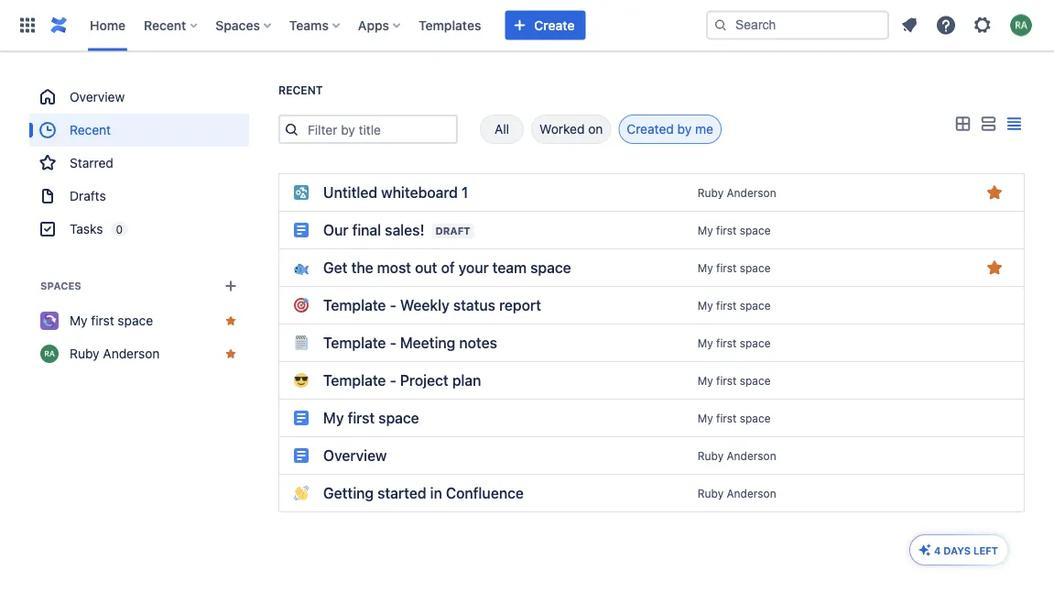 Task type: vqa. For each thing, say whether or not it's contained in the screenshot.
Confluence image
yes



Task type: locate. For each thing, give the bounding box(es) containing it.
anderson for getting started in confluence
[[727, 487, 777, 500]]

2 page image from the top
[[294, 411, 309, 425]]

page image for overview
[[294, 448, 309, 463]]

2 vertical spatial template
[[324, 372, 386, 389]]

recent
[[144, 17, 186, 33], [279, 84, 323, 97], [70, 122, 111, 137]]

-
[[390, 297, 397, 314], [390, 334, 397, 352], [390, 372, 397, 389]]

list image
[[978, 113, 1000, 135]]

anderson for untitled whiteboard 1
[[727, 186, 777, 199]]

overview up getting
[[324, 447, 387, 464]]

teams button
[[284, 11, 347, 40]]

created
[[627, 121, 674, 137]]

tab list
[[458, 115, 722, 144]]

of
[[441, 259, 455, 276]]

0 vertical spatial -
[[390, 297, 397, 314]]

space
[[740, 224, 771, 237], [531, 259, 572, 276], [740, 261, 771, 274], [740, 299, 771, 312], [118, 313, 153, 328], [740, 337, 771, 349], [740, 374, 771, 387], [379, 409, 420, 427], [740, 412, 771, 425]]

1 vertical spatial spaces
[[40, 280, 81, 292]]

- left meeting
[[390, 334, 397, 352]]

settings icon image
[[972, 14, 994, 36]]

project
[[400, 372, 449, 389]]

ruby anderson link for overview
[[698, 449, 777, 462]]

1 - from the top
[[390, 297, 397, 314]]

your
[[459, 259, 489, 276]]

our final sales!
[[324, 221, 425, 239]]

worked
[[540, 121, 585, 137]]

0 vertical spatial unstar image
[[984, 181, 1006, 203]]

banner containing home
[[0, 0, 1055, 51]]

1 horizontal spatial recent
[[144, 17, 186, 33]]

template down 'the' in the left top of the page
[[324, 297, 386, 314]]

anderson
[[727, 186, 777, 199], [103, 346, 160, 361], [727, 449, 777, 462], [727, 487, 777, 500]]

drafts
[[70, 188, 106, 203]]

2 vertical spatial recent
[[70, 122, 111, 137]]

unstar image for get the most out of your team space
[[984, 257, 1006, 279]]

2 template from the top
[[324, 334, 386, 352]]

templates
[[419, 17, 482, 33]]

tasks
[[70, 221, 103, 236]]

1 vertical spatial overview
[[324, 447, 387, 464]]

:fish: image
[[294, 260, 309, 275], [294, 260, 309, 275]]

ruby anderson
[[698, 186, 777, 199], [70, 346, 160, 361], [698, 449, 777, 462], [698, 487, 777, 500]]

my first space link for template - project plan
[[698, 374, 771, 387]]

spaces right recent dropdown button
[[216, 17, 260, 33]]

template right :notepad_spiral: icon
[[324, 334, 386, 352]]

draft
[[436, 225, 471, 237]]

team
[[493, 259, 527, 276]]

4 days left
[[935, 544, 999, 556]]

create
[[535, 17, 575, 33]]

ruby anderson for getting started in confluence
[[698, 487, 777, 500]]

unstar image for untitled whiteboard 1
[[984, 181, 1006, 203]]

final
[[352, 221, 381, 239]]

Search field
[[707, 11, 890, 40]]

0 vertical spatial spaces
[[216, 17, 260, 33]]

recent inside dropdown button
[[144, 17, 186, 33]]

1 unstar image from the top
[[984, 181, 1006, 203]]

my
[[698, 224, 714, 237], [698, 261, 714, 274], [698, 299, 714, 312], [70, 313, 88, 328], [698, 337, 714, 349], [698, 374, 714, 387], [324, 409, 344, 427], [698, 412, 714, 425]]

template
[[324, 297, 386, 314], [324, 334, 386, 352], [324, 372, 386, 389]]

drafts link
[[29, 180, 249, 213]]

1 vertical spatial page image
[[294, 411, 309, 425]]

1 horizontal spatial overview
[[324, 447, 387, 464]]

2 horizontal spatial recent
[[279, 84, 323, 97]]

spaces down tasks
[[40, 280, 81, 292]]

template - meeting notes
[[324, 334, 498, 352]]

ruby
[[698, 186, 724, 199], [70, 346, 100, 361], [698, 449, 724, 462], [698, 487, 724, 500]]

notification icon image
[[899, 14, 921, 36]]

template for template - weekly status report
[[324, 297, 386, 314]]

ruby for overview
[[698, 449, 724, 462]]

confluence
[[446, 484, 524, 502]]

spaces
[[216, 17, 260, 33], [40, 280, 81, 292]]

getting
[[324, 484, 374, 502]]

appswitcher icon image
[[16, 14, 38, 36]]

0 vertical spatial template
[[324, 297, 386, 314]]

my first space link
[[698, 224, 771, 237], [698, 261, 771, 274], [698, 299, 771, 312], [29, 304, 249, 337], [698, 337, 771, 349], [698, 374, 771, 387], [698, 412, 771, 425]]

unstar this space image
[[224, 313, 238, 328]]

banner
[[0, 0, 1055, 51]]

overview up recent link
[[70, 89, 125, 104]]

- left project
[[390, 372, 397, 389]]

worked on button
[[532, 115, 612, 144]]

ruby anderson link
[[698, 186, 777, 199], [29, 337, 249, 370], [698, 449, 777, 462], [698, 487, 777, 500]]

2 vertical spatial -
[[390, 372, 397, 389]]

1 template from the top
[[324, 297, 386, 314]]

recent down teams
[[279, 84, 323, 97]]

the
[[352, 259, 374, 276]]

started
[[378, 484, 427, 502]]

0 vertical spatial page image
[[294, 223, 309, 237]]

recent link
[[29, 114, 249, 147]]

on
[[589, 121, 603, 137]]

:wave: image
[[294, 486, 309, 500]]

group
[[29, 81, 249, 246]]

unstar this space image
[[224, 346, 238, 361]]

your profile and preferences image
[[1011, 14, 1033, 36]]

page image down :notepad_spiral: image
[[294, 411, 309, 425]]

untitled
[[324, 184, 378, 201]]

3 template from the top
[[324, 372, 386, 389]]

1 vertical spatial unstar image
[[984, 257, 1006, 279]]

:dart: image
[[294, 298, 309, 313], [294, 298, 309, 313]]

:sunglasses: image
[[294, 373, 309, 388], [294, 373, 309, 388]]

0 vertical spatial recent
[[144, 17, 186, 33]]

template for template - project plan
[[324, 372, 386, 389]]

3 - from the top
[[390, 372, 397, 389]]

template down template - meeting notes
[[324, 372, 386, 389]]

first
[[717, 224, 737, 237], [717, 261, 737, 274], [717, 299, 737, 312], [91, 313, 114, 328], [717, 337, 737, 349], [717, 374, 737, 387], [348, 409, 375, 427], [717, 412, 737, 425]]

recent right home
[[144, 17, 186, 33]]

4
[[935, 544, 942, 556]]

overview link
[[29, 81, 249, 114]]

in
[[431, 484, 443, 502]]

overview
[[70, 89, 125, 104], [324, 447, 387, 464]]

0 horizontal spatial overview
[[70, 89, 125, 104]]

1 horizontal spatial spaces
[[216, 17, 260, 33]]

1 vertical spatial -
[[390, 334, 397, 352]]

Filter by title field
[[302, 116, 456, 142]]

me
[[696, 121, 714, 137]]

1 vertical spatial template
[[324, 334, 386, 352]]

getting started in confluence
[[324, 484, 524, 502]]

- left "weekly"
[[390, 297, 397, 314]]

recent button
[[138, 11, 205, 40]]

- for project
[[390, 372, 397, 389]]

my first space link for get the most out of your team space
[[698, 261, 771, 274]]

page image left our
[[294, 223, 309, 237]]

2 unstar image from the top
[[984, 257, 1006, 279]]

meeting
[[400, 334, 456, 352]]

3 page image from the top
[[294, 448, 309, 463]]

2 vertical spatial page image
[[294, 448, 309, 463]]

page image up :wave: image
[[294, 448, 309, 463]]

page image
[[294, 223, 309, 237], [294, 411, 309, 425], [294, 448, 309, 463]]

my first space
[[698, 224, 771, 237], [698, 261, 771, 274], [698, 299, 771, 312], [70, 313, 153, 328], [698, 337, 771, 349], [698, 374, 771, 387], [324, 409, 420, 427], [698, 412, 771, 425]]

recent up starred
[[70, 122, 111, 137]]

0 horizontal spatial recent
[[70, 122, 111, 137]]

teams
[[290, 17, 329, 33]]

ruby anderson for overview
[[698, 449, 777, 462]]

2 - from the top
[[390, 334, 397, 352]]

unstar image
[[984, 181, 1006, 203], [984, 257, 1006, 279]]

ruby anderson link for getting started in confluence
[[698, 487, 777, 500]]



Task type: describe. For each thing, give the bounding box(es) containing it.
spaces inside popup button
[[216, 17, 260, 33]]

ruby anderson for untitled whiteboard 1
[[698, 186, 777, 199]]

get
[[324, 259, 348, 276]]

my first space link for template - meeting notes
[[698, 337, 771, 349]]

1
[[462, 184, 469, 201]]

home link
[[84, 11, 131, 40]]

whiteboard image
[[294, 185, 309, 200]]

help icon image
[[936, 14, 958, 36]]

whiteboard
[[381, 184, 458, 201]]

confluence image
[[48, 14, 70, 36]]

spaces button
[[210, 11, 279, 40]]

by
[[678, 121, 692, 137]]

starred link
[[29, 147, 249, 180]]

days
[[944, 544, 972, 556]]

confluence image
[[48, 14, 70, 36]]

sales!
[[385, 221, 425, 239]]

ruby for untitled whiteboard 1
[[698, 186, 724, 199]]

0
[[116, 223, 123, 236]]

cards image
[[952, 113, 974, 135]]

0 horizontal spatial spaces
[[40, 280, 81, 292]]

tab list containing all
[[458, 115, 722, 144]]

global element
[[11, 0, 703, 51]]

ruby anderson link for untitled whiteboard 1
[[698, 186, 777, 199]]

page image for my first space
[[294, 411, 309, 425]]

template - weekly status report
[[324, 297, 542, 314]]

all
[[495, 121, 510, 137]]

templates link
[[413, 11, 487, 40]]

untitled whiteboard 1
[[324, 184, 469, 201]]

left
[[974, 544, 999, 556]]

template - project plan
[[324, 372, 482, 389]]

4 days left button
[[911, 535, 1008, 565]]

my first space link for template - weekly status report
[[698, 299, 771, 312]]

home
[[90, 17, 126, 33]]

out
[[415, 259, 438, 276]]

:wave: image
[[294, 486, 309, 500]]

our
[[324, 221, 349, 239]]

starred
[[70, 155, 114, 170]]

notes
[[460, 334, 498, 352]]

:notepad_spiral: image
[[294, 335, 309, 350]]

apps button
[[353, 11, 408, 40]]

anderson for overview
[[727, 449, 777, 462]]

all button
[[480, 115, 524, 144]]

plan
[[453, 372, 482, 389]]

created by me button
[[619, 115, 722, 144]]

created by me
[[627, 121, 714, 137]]

apps
[[358, 17, 390, 33]]

1 page image from the top
[[294, 223, 309, 237]]

create button
[[505, 11, 586, 40]]

- for meeting
[[390, 334, 397, 352]]

search image
[[714, 18, 729, 33]]

group containing overview
[[29, 81, 249, 246]]

create a space image
[[220, 275, 242, 297]]

get the most out of your team space
[[324, 259, 572, 276]]

recent inside group
[[70, 122, 111, 137]]

status
[[454, 297, 496, 314]]

:notepad_spiral: image
[[294, 335, 309, 350]]

compact list image
[[1004, 113, 1026, 135]]

1 vertical spatial recent
[[279, 84, 323, 97]]

my first space link for my first space
[[698, 412, 771, 425]]

0 vertical spatial overview
[[70, 89, 125, 104]]

report
[[500, 297, 542, 314]]

most
[[377, 259, 412, 276]]

ruby for getting started in confluence
[[698, 487, 724, 500]]

premium icon image
[[918, 543, 933, 557]]

template for template - meeting notes
[[324, 334, 386, 352]]

worked on
[[540, 121, 603, 137]]

weekly
[[400, 297, 450, 314]]

- for weekly
[[390, 297, 397, 314]]



